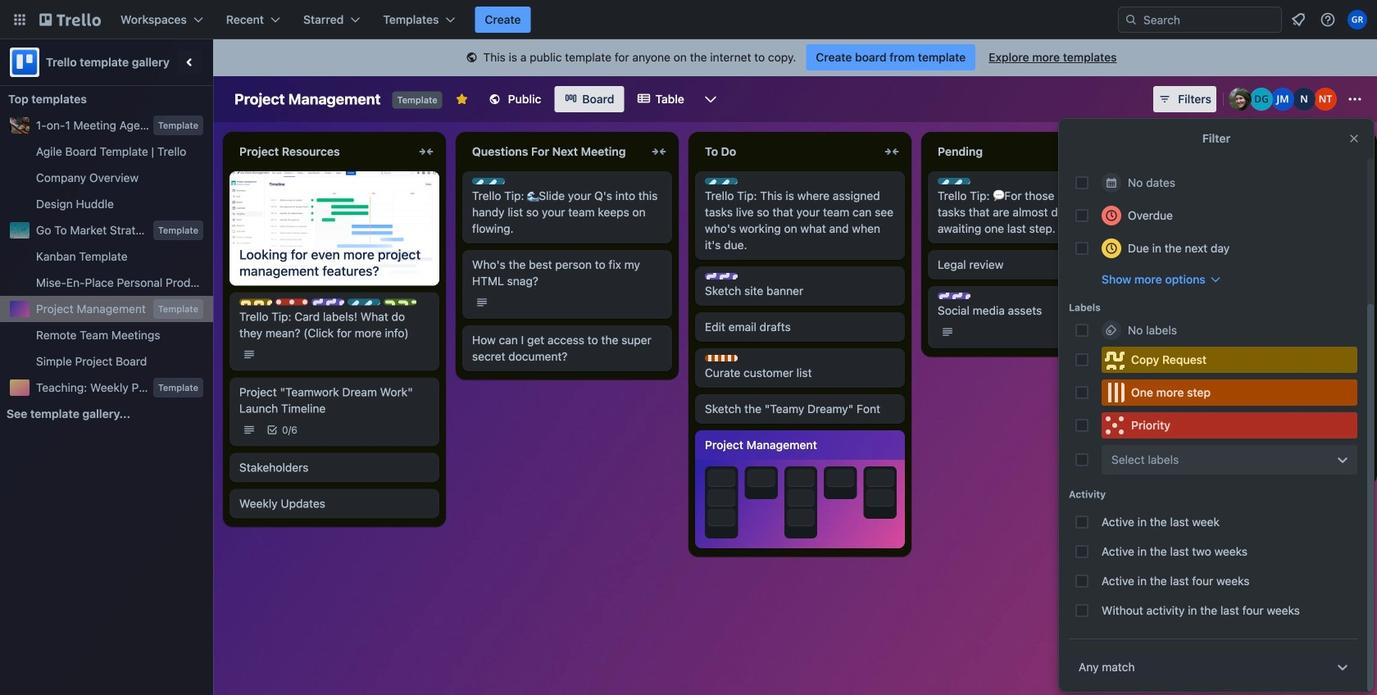 Task type: describe. For each thing, give the bounding box(es) containing it.
0 notifications image
[[1289, 10, 1308, 30]]

0 vertical spatial color: red, title: "priority" element
[[275, 299, 308, 305]]

nicole tang (nicoletang31) image
[[1314, 88, 1337, 111]]

trello logo image
[[10, 48, 39, 77]]

2 collapse list image from the left
[[882, 142, 902, 161]]

0 vertical spatial color: orange, title: "one more step" element
[[705, 355, 738, 361]]

1 vertical spatial color: orange, title: "one more step" element
[[1102, 380, 1357, 406]]

2 vertical spatial color: orange, title: "one more step" element
[[1170, 407, 1203, 414]]

1 collapse list image from the left
[[416, 142, 436, 161]]

sm image
[[464, 50, 480, 66]]

1 horizontal spatial color: purple, title: "design team" element
[[705, 273, 738, 280]]

1 vertical spatial color: yellow, title: "copy request" element
[[1102, 347, 1357, 373]]

customize views image
[[702, 91, 719, 107]]

1 horizontal spatial color: red, title: "priority" element
[[1102, 412, 1357, 439]]

Board name text field
[[226, 86, 389, 112]]



Task type: vqa. For each thing, say whether or not it's contained in the screenshot.
Color: purple, title: "Design Team" element
yes



Task type: locate. For each thing, give the bounding box(es) containing it.
1 vertical spatial color: red, title: "priority" element
[[1102, 412, 1357, 439]]

open information menu image
[[1320, 11, 1336, 28]]

0 horizontal spatial color: purple, title: "design team" element
[[311, 299, 344, 305]]

primary element
[[0, 0, 1377, 39]]

search image
[[1125, 13, 1138, 26]]

color: orange, title: "one more step" element
[[705, 355, 738, 361], [1102, 380, 1357, 406], [1170, 407, 1203, 414]]

color: yellow, title: "copy request" element
[[239, 299, 272, 305], [1102, 347, 1357, 373]]

1 horizontal spatial collapse list image
[[882, 142, 902, 161]]

collapse list image
[[649, 142, 669, 161]]

nic (nicoletollefson1) image
[[1293, 88, 1316, 111]]

0 horizontal spatial collapse list image
[[416, 142, 436, 161]]

caity (caity) image
[[1229, 88, 1252, 111]]

back to home image
[[39, 7, 101, 33]]

greg robinson (gregrobinson96) image
[[1348, 10, 1367, 30]]

color: sky, title: "trello tip" element
[[472, 178, 505, 184], [705, 178, 738, 184], [938, 178, 970, 184], [348, 299, 380, 305]]

0 vertical spatial color: yellow, title: "copy request" element
[[239, 299, 272, 305]]

devan goldstein (devangoldstein2) image
[[1250, 88, 1273, 111]]

2 horizontal spatial collapse list image
[[1348, 142, 1367, 161]]

show menu image
[[1347, 91, 1363, 107]]

2 horizontal spatial color: purple, title: "design team" element
[[938, 293, 970, 299]]

star or unstar board image
[[455, 93, 469, 106]]

jordan mirchev (jordan_mirchev) image
[[1271, 88, 1294, 111]]

Search field
[[1138, 8, 1281, 31]]

workspace navigation collapse icon image
[[179, 51, 202, 74]]

color: lime, title: "halp" element
[[384, 299, 416, 305]]

0 horizontal spatial color: red, title: "priority" element
[[275, 299, 308, 305]]

3 collapse list image from the left
[[1348, 142, 1367, 161]]

collapse list image
[[416, 142, 436, 161], [882, 142, 902, 161], [1348, 142, 1367, 161]]

close popover image
[[1348, 132, 1361, 145]]

1 horizontal spatial color: yellow, title: "copy request" element
[[1102, 347, 1357, 373]]

color: purple, title: "design team" element
[[705, 273, 738, 280], [938, 293, 970, 299], [311, 299, 344, 305]]

None text field
[[928, 139, 1111, 165]]

0 horizontal spatial color: yellow, title: "copy request" element
[[239, 299, 272, 305]]

None text field
[[230, 139, 413, 165], [462, 139, 646, 165], [695, 139, 879, 165], [230, 139, 413, 165], [462, 139, 646, 165], [695, 139, 879, 165]]

color: red, title: "priority" element
[[275, 299, 308, 305], [1102, 412, 1357, 439]]



